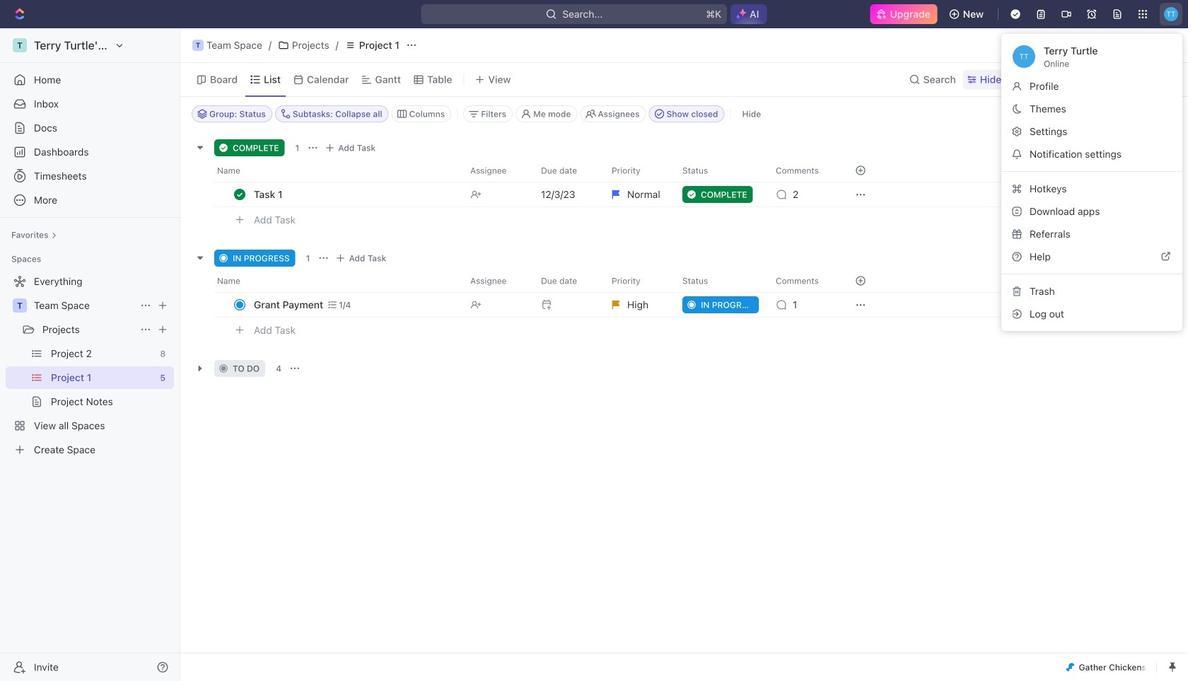 Task type: locate. For each thing, give the bounding box(es) containing it.
sidebar navigation
[[0, 28, 180, 681]]

0 vertical spatial team space, , element
[[192, 40, 204, 51]]

0 horizontal spatial team space, , element
[[13, 299, 27, 313]]

tree
[[6, 270, 174, 461]]

team space, , element inside sidebar navigation
[[13, 299, 27, 313]]

1 vertical spatial team space, , element
[[13, 299, 27, 313]]

team space, , element
[[192, 40, 204, 51], [13, 299, 27, 313]]



Task type: describe. For each thing, give the bounding box(es) containing it.
1 horizontal spatial team space, , element
[[192, 40, 204, 51]]

Search tasks... text field
[[1039, 103, 1180, 125]]

tree inside sidebar navigation
[[6, 270, 174, 461]]

drumstick bite image
[[1066, 663, 1075, 672]]



Task type: vqa. For each thing, say whether or not it's contained in the screenshot.
Space
no



